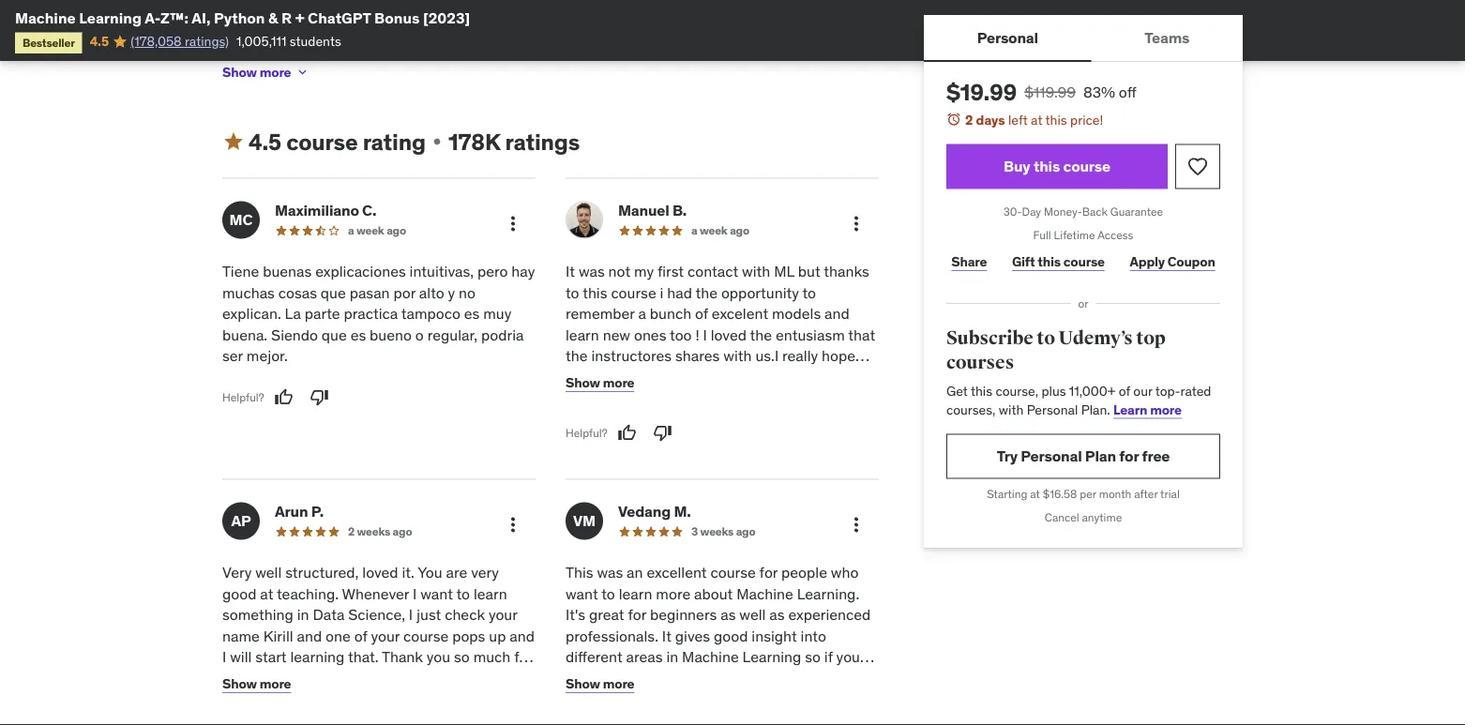 Task type: locate. For each thing, give the bounding box(es) containing it.
was
[[579, 262, 605, 282], [597, 563, 623, 583]]

1 vertical spatial great
[[788, 690, 824, 709]]

weeks right 3
[[700, 525, 734, 539]]

2 right alarm 'icon'
[[965, 111, 973, 128]]

your
[[489, 606, 517, 625], [371, 627, 400, 646]]

2 weeks ago
[[348, 525, 412, 539]]

was inside this was an excellent course for people who want to learn more about machine learning. it's great for beginners as well as experienced professionals. it gives good insight into different areas in machine learning so if you are not familiar with a certain area it quickly helps you gain familiarity. overall great course, i highly recommend!
[[597, 563, 623, 583]]

1 horizontal spatial are
[[566, 669, 587, 688]]

0 vertical spatial are
[[446, 563, 467, 583]]

good inside this was an excellent course for people who want to learn more about machine learning. it's great for beginners as well as experienced professionals. it gives good insight into different areas in machine learning so if you are not familiar with a certain area it quickly helps you gain familiarity. overall great course, i highly recommend!
[[714, 627, 748, 646]]

1 vertical spatial your
[[371, 627, 400, 646]]

a week ago up contact
[[691, 223, 750, 238]]

loved up whenever
[[362, 563, 398, 583]]

0 horizontal spatial learning
[[79, 8, 142, 27]]

show more button down 1,005,111
[[222, 54, 310, 91]]

1 vertical spatial course,
[[827, 690, 876, 709]]

0 horizontal spatial helps
[[222, 690, 259, 709]]

with up the familiarity.
[[669, 669, 698, 688]]

a week ago for maximiliano c.
[[348, 223, 406, 238]]

1 vertical spatial es
[[351, 325, 366, 345]]

our
[[1134, 383, 1153, 399]]

show
[[222, 64, 257, 81], [566, 375, 600, 392], [222, 676, 257, 693], [566, 676, 600, 693]]

83%
[[1084, 82, 1116, 101]]

machine up insight
[[737, 584, 794, 604]]

it left gives
[[662, 627, 672, 646]]

1 vertical spatial it
[[662, 627, 672, 646]]

1 horizontal spatial learn
[[566, 325, 599, 345]]

2 a week ago from the left
[[691, 223, 750, 238]]

helps down "all" on the bottom of page
[[222, 690, 259, 709]]

so inside this was an excellent course for people who want to learn more about machine learning. it's great for beginners as well as experienced professionals. it gives good insight into different areas in machine learning so if you are not familiar with a certain area it quickly helps you gain familiarity. overall great course, i highly recommend!
[[805, 648, 821, 667]]

was for to
[[579, 262, 605, 282]]

1 so from the left
[[454, 648, 470, 667]]

que up parte
[[321, 283, 346, 303]]

0 horizontal spatial good
[[222, 584, 257, 604]]

course inside button
[[1063, 157, 1111, 176]]

1 vertical spatial in
[[297, 606, 309, 625]]

1 a week ago from the left
[[348, 223, 406, 238]]

highly
[[573, 711, 613, 725]]

1 horizontal spatial so
[[805, 648, 821, 667]]

course inside it was not my first contact with ml but thanks to this course i had the opportunity to remember a bunch of excelent models and learn new ones too !
[[611, 283, 656, 303]]

weeks up whenever
[[357, 525, 390, 539]]

ratings)
[[185, 33, 229, 50]]

show more button
[[222, 54, 310, 91], [566, 365, 635, 403], [222, 666, 291, 704], [566, 666, 635, 704]]

learning left "a-"
[[79, 8, 142, 27]]

more down excellent
[[656, 584, 691, 604]]

thank
[[382, 648, 423, 667]]

course up back
[[1063, 157, 1111, 176]]

0 horizontal spatial great
[[589, 606, 624, 625]]

with right courses,
[[999, 401, 1024, 418]]

course down my
[[611, 283, 656, 303]]

free
[[1142, 446, 1170, 466]]

of inside it was not my first contact with ml but thanks to this course i had the opportunity to remember a bunch of excelent models and learn new ones too !
[[695, 304, 708, 324]]

1 horizontal spatial 2
[[965, 111, 973, 128]]

additional actions for review by manuel b. image
[[845, 213, 868, 236]]

helpful? for mark review by manuel b. as helpful icon
[[566, 426, 608, 441]]

course,
[[996, 383, 1039, 399], [827, 690, 876, 709]]

learn more link
[[1114, 401, 1182, 418]]

loved inside the very well structured, loved it. you are very good at teaching. whenever i want to learn something in data science, i just check your name kirill and one of your course pops up and i will start learning that. thank you so much for all the efforts you made to put this course. it helps a lots and lots of people.
[[362, 563, 398, 583]]

machine up bestseller
[[15, 8, 76, 27]]

2 helps from the left
[[566, 690, 602, 709]]

helpful? left mark review by maximiliano c. as helpful icon
[[222, 390, 264, 405]]

for right much at the bottom of page
[[514, 648, 533, 667]]

course down "just"
[[403, 627, 449, 646]]

students
[[290, 33, 341, 50]]

course, left plus
[[996, 383, 1039, 399]]

a down efforts
[[262, 690, 270, 709]]

efforts
[[267, 669, 310, 688]]

2 week from the left
[[700, 223, 728, 238]]

mark review by maximiliano c. as unhelpful image
[[310, 389, 329, 407]]

experienced
[[788, 606, 871, 625]]

courses,
[[947, 401, 996, 418]]

1 vertical spatial well
[[740, 606, 766, 625]]

well up insight
[[740, 606, 766, 625]]

178k
[[448, 128, 500, 156]]

0 vertical spatial well
[[255, 563, 282, 583]]

personal up $16.58 at the right bottom
[[1021, 446, 1082, 466]]

weeks for loved
[[357, 525, 390, 539]]

0 vertical spatial your
[[489, 606, 517, 625]]

personal up $19.99
[[977, 28, 1039, 47]]

1 horizontal spatial want
[[566, 584, 598, 604]]

i left 'will'
[[222, 648, 226, 667]]

xsmall image
[[430, 135, 445, 150]]

ago up it.
[[393, 525, 412, 539]]

alto
[[419, 283, 444, 303]]

1 want from the left
[[421, 584, 453, 604]]

personal
[[977, 28, 1039, 47], [1027, 401, 1078, 418], [1021, 446, 1082, 466]]

$19.99 $119.99 83% off
[[947, 78, 1137, 106]]

good right gives
[[714, 627, 748, 646]]

pops
[[452, 627, 485, 646]]

1 horizontal spatial it
[[566, 262, 575, 282]]

you left gain
[[606, 690, 629, 709]]

mejor.
[[247, 346, 288, 366]]

0 vertical spatial course,
[[996, 383, 1039, 399]]

ago for b.
[[730, 223, 750, 238]]

this inside button
[[1034, 157, 1060, 176]]

0 vertical spatial es
[[464, 304, 480, 324]]

1 horizontal spatial 4.5
[[249, 128, 281, 156]]

0 vertical spatial good
[[222, 584, 257, 604]]

0 horizontal spatial as
[[721, 606, 736, 625]]

great up professionals.
[[589, 606, 624, 625]]

1 weeks from the left
[[357, 525, 390, 539]]

lifetime
[[1054, 228, 1095, 242]]

show more down instructores
[[566, 375, 635, 392]]

not down the 'different'
[[591, 669, 613, 688]]

0 horizontal spatial want
[[421, 584, 453, 604]]

buenas
[[263, 262, 312, 282]]

ago for m.
[[736, 525, 756, 539]]

to
[[566, 283, 579, 303], [803, 283, 816, 303], [1037, 327, 1055, 350], [456, 584, 470, 604], [602, 584, 615, 604], [382, 669, 396, 688]]

week
[[356, 223, 384, 238], [700, 223, 728, 238]]

0 horizontal spatial are
[[446, 563, 467, 583]]

2 horizontal spatial it
[[662, 627, 672, 646]]

was inside it was not my first contact with ml but thanks to this course i had the opportunity to remember a bunch of excelent models and learn new ones too !
[[579, 262, 605, 282]]

at right left
[[1031, 111, 1043, 128]]

0 horizontal spatial helpful?
[[222, 390, 264, 405]]

for up professionals.
[[628, 606, 646, 625]]

1 horizontal spatial helpful?
[[566, 426, 608, 441]]

0 horizontal spatial 4.5
[[90, 33, 109, 50]]

y
[[448, 283, 455, 303]]

ago for p.
[[393, 525, 412, 539]]

this right put
[[425, 669, 450, 688]]

i
[[703, 325, 707, 345], [413, 584, 417, 604], [409, 606, 413, 625], [222, 648, 226, 667], [566, 711, 570, 725]]

learn
[[566, 325, 599, 345], [474, 584, 507, 604], [619, 584, 653, 604]]

learn down the an
[[619, 584, 653, 604]]

this down $119.99
[[1046, 111, 1067, 128]]

the down the remember
[[566, 346, 588, 366]]

learn more
[[1114, 401, 1182, 418]]

python
[[214, 8, 265, 27]]

so left if
[[805, 648, 821, 667]]

+
[[295, 8, 305, 27]]

arun p.
[[275, 502, 324, 521]]

days
[[976, 111, 1005, 128]]

a
[[348, 223, 354, 238], [691, 223, 698, 238], [638, 304, 646, 324], [702, 669, 709, 688], [262, 690, 270, 709]]

more down start
[[260, 676, 291, 693]]

apply coupon button
[[1125, 243, 1221, 281]]

es down no
[[464, 304, 480, 324]]

the right "all" on the bottom of page
[[241, 669, 263, 688]]

it right hay in the top left of the page
[[566, 262, 575, 282]]

lots
[[274, 690, 298, 709], [331, 690, 355, 709]]

at left $16.58 at the right bottom
[[1030, 487, 1040, 501]]

get this course, plus 11,000+ of our top-rated courses, with personal plan.
[[947, 383, 1212, 418]]

0 horizontal spatial weeks
[[357, 525, 390, 539]]

1 horizontal spatial course,
[[996, 383, 1039, 399]]

up
[[489, 627, 506, 646]]

1 vertical spatial personal
[[1027, 401, 1078, 418]]

to left put
[[382, 669, 396, 688]]

a inside this was an excellent course for people who want to learn more about machine learning. it's great for beginners as well as experienced professionals. it gives good insight into different areas in machine learning so if you are not familiar with a certain area it quickly helps you gain familiarity. overall great course, i highly recommend!
[[702, 669, 709, 688]]

0 vertical spatial it
[[566, 262, 575, 282]]

ago up explicaciones
[[387, 223, 406, 238]]

it inside the very well structured, loved it. you are very good at teaching. whenever i want to learn something in data science, i just check your name kirill and one of your course pops up and i will start learning that. thank you so much for all the efforts you made to put this course. it helps a lots and lots of people.
[[506, 669, 516, 688]]

1 helps from the left
[[222, 690, 259, 709]]

1 horizontal spatial as
[[770, 606, 785, 625]]

you up 1,005,111
[[248, 13, 269, 30]]

for inside the very well structured, loved it. you are very good at teaching. whenever i want to learn something in data science, i just check your name kirill and one of your course pops up and i will start learning that. thank you so much for all the efforts you made to put this course. it helps a lots and lots of people.
[[514, 648, 533, 667]]

1 horizontal spatial loved
[[711, 325, 747, 345]]

1 horizontal spatial good
[[714, 627, 748, 646]]

show down sincerely,
[[222, 64, 257, 81]]

to inside this was an excellent course for people who want to learn more about machine learning. it's great for beginners as well as experienced professionals. it gives good insight into different areas in machine learning so if you are not familiar with a certain area it quickly helps you gain familiarity. overall great course, i highly recommend!
[[602, 584, 615, 604]]

not left my
[[609, 262, 631, 282]]

course inside this was an excellent course for people who want to learn more about machine learning. it's great for beginners as well as experienced professionals. it gives good insight into different areas in machine learning so if you are not familiar with a certain area it quickly helps you gain familiarity. overall great course, i highly recommend!
[[711, 563, 756, 583]]

as down the about
[[721, 606, 736, 625]]

show for manuel b.
[[566, 375, 600, 392]]

a week ago down c.
[[348, 223, 406, 238]]

with inside i loved the entusiasm that the instructores shares with us.
[[724, 346, 752, 366]]

want down you
[[421, 584, 453, 604]]

muchas
[[222, 283, 275, 303]]

a up 'ones'
[[638, 304, 646, 324]]

1 vertical spatial not
[[591, 669, 613, 688]]

2 vertical spatial in
[[667, 648, 679, 667]]

1 vertical spatial good
[[714, 627, 748, 646]]

2 vertical spatial personal
[[1021, 446, 1082, 466]]

1 vertical spatial loved
[[362, 563, 398, 583]]

0 vertical spatial loved
[[711, 325, 747, 345]]

show for vedang m.
[[566, 676, 600, 693]]

personal down plus
[[1027, 401, 1078, 418]]

vedang m.
[[618, 502, 691, 521]]

helps inside the very well structured, loved it. you are very good at teaching. whenever i want to learn something in data science, i just check your name kirill and one of your course pops up and i will start learning that. thank you so much for all the efforts you made to put this course. it helps a lots and lots of people.
[[222, 690, 259, 709]]

2 for 2 days left at this price!
[[965, 111, 973, 128]]

lots down made
[[331, 690, 355, 709]]

much
[[473, 648, 511, 667]]

es down practica
[[351, 325, 366, 345]]

1 vertical spatial 2
[[348, 525, 355, 539]]

r
[[281, 8, 292, 27]]

off
[[1119, 82, 1137, 101]]

learn down very
[[474, 584, 507, 604]]

1 horizontal spatial learning
[[743, 648, 802, 667]]

tiene buenas explicaciones intuitivas, pero hay muchas cosas que pasan por alto y no explican. la parte practica tampoco es muy buena. siendo que es bueno o regular, podria ser mejor.
[[222, 262, 535, 366]]

show more button for manuel b.
[[566, 365, 635, 403]]

rating
[[363, 128, 426, 156]]

this up courses,
[[971, 383, 993, 399]]

well inside the very well structured, loved it. you are very good at teaching. whenever i want to learn something in data science, i just check your name kirill and one of your course pops up and i will start learning that. thank you so much for all the efforts you made to put this course. it helps a lots and lots of people.
[[255, 563, 282, 583]]

2 days left at this price!
[[965, 111, 1103, 128]]

something
[[222, 606, 294, 625]]

of inside get this course, plus 11,000+ of our top-rated courses, with personal plan.
[[1119, 383, 1131, 399]]

helps up highly
[[566, 690, 602, 709]]

i inside this was an excellent course for people who want to learn more about machine learning. it's great for beginners as well as experienced professionals. it gives good insight into different areas in machine learning so if you are not familiar with a certain area it quickly helps you gain familiarity. overall great course, i highly recommend!
[[566, 711, 570, 725]]

your up up
[[489, 606, 517, 625]]

gift this course link
[[1007, 243, 1110, 281]]

remember
[[566, 304, 635, 324]]

wishlist image
[[1187, 155, 1209, 178]]

tab list
[[924, 15, 1243, 62]]

mark review by manuel b. as unhelpful image
[[654, 424, 672, 443]]

1 horizontal spatial lots
[[331, 690, 355, 709]]

4.5 right medium image
[[249, 128, 281, 156]]

this
[[1046, 111, 1067, 128], [1034, 157, 1060, 176], [1038, 253, 1061, 270], [583, 283, 608, 303], [971, 383, 993, 399], [425, 669, 450, 688]]

loved down excelent
[[711, 325, 747, 345]]

2 horizontal spatial in
[[667, 648, 679, 667]]

show more for arun p.
[[222, 676, 291, 693]]

too
[[670, 325, 692, 345]]

teams button
[[1092, 15, 1243, 60]]

very well structured, loved it. you are very good at teaching. whenever i want to learn something in data science, i just check your name kirill and one of your course pops up and i will start learning that. thank you so much for all the efforts you made to put this course. it helps a lots and lots of people.
[[222, 563, 535, 709]]

0 horizontal spatial course,
[[827, 690, 876, 709]]

plus
[[1042, 383, 1066, 399]]

0 horizontal spatial so
[[454, 648, 470, 667]]

coupon
[[1168, 253, 1216, 270]]

course up the about
[[711, 563, 756, 583]]

ago
[[387, 223, 406, 238], [730, 223, 750, 238], [393, 525, 412, 539], [736, 525, 756, 539]]

udemy's
[[1059, 327, 1133, 350]]

this right buy
[[1034, 157, 1060, 176]]

0 vertical spatial in
[[272, 13, 283, 30]]

the down contact
[[696, 283, 718, 303]]

show more button down new
[[566, 365, 635, 403]]

0 vertical spatial helpful?
[[222, 390, 264, 405]]

kirill
[[263, 627, 293, 646]]

are
[[446, 563, 467, 583], [566, 669, 587, 688]]

show down 'will'
[[222, 676, 257, 693]]

0 horizontal spatial 2
[[348, 525, 355, 539]]

good down very
[[222, 584, 257, 604]]

quickly
[[809, 669, 856, 688]]

in inside the very well structured, loved it. you are very good at teaching. whenever i want to learn something in data science, i just check your name kirill and one of your course pops up and i will start learning that. thank you so much for all the efforts you made to put this course. it helps a lots and lots of people.
[[297, 606, 309, 625]]

personal inside try personal plan for free link
[[1021, 446, 1082, 466]]

area
[[763, 669, 793, 688]]

0 horizontal spatial a week ago
[[348, 223, 406, 238]]

in right areas
[[667, 648, 679, 667]]

with inside it was not my first contact with ml but thanks to this course i had the opportunity to remember a bunch of excelent models and learn new ones too !
[[742, 262, 771, 282]]

maximiliano
[[275, 201, 359, 220]]

mc
[[229, 211, 253, 230]]

want
[[421, 584, 453, 604], [566, 584, 598, 604]]

0 vertical spatial not
[[609, 262, 631, 282]]

1 horizontal spatial well
[[740, 606, 766, 625]]

familiarity.
[[665, 690, 734, 709]]

day
[[1022, 205, 1042, 219]]

you down learning
[[314, 669, 338, 688]]

1 horizontal spatial weeks
[[700, 525, 734, 539]]

it
[[566, 262, 575, 282], [662, 627, 672, 646], [506, 669, 516, 688]]

1 horizontal spatial in
[[297, 606, 309, 625]]

with up opportunity at the top of the page
[[742, 262, 771, 282]]

0 vertical spatial 4.5
[[90, 33, 109, 50]]

show more down start
[[222, 676, 291, 693]]

0 horizontal spatial learn
[[474, 584, 507, 604]]

tiene
[[222, 262, 259, 282]]

to left udemy's
[[1037, 327, 1055, 350]]

to up professionals.
[[602, 584, 615, 604]]

show down instructores
[[566, 375, 600, 392]]

0 vertical spatial personal
[[977, 28, 1039, 47]]

1 week from the left
[[356, 223, 384, 238]]

a-
[[145, 8, 161, 27]]

course up maximiliano c.
[[286, 128, 358, 156]]

1 vertical spatial helpful?
[[566, 426, 608, 441]]

1 vertical spatial are
[[566, 669, 587, 688]]

learning
[[79, 8, 142, 27], [743, 648, 802, 667]]

1 vertical spatial 4.5
[[249, 128, 281, 156]]

1 lots from the left
[[274, 690, 298, 709]]

0 vertical spatial was
[[579, 262, 605, 282]]

it inside it was not my first contact with ml but thanks to this course i had the opportunity to remember a bunch of excelent models and learn new ones too !
[[566, 262, 575, 282]]

0 horizontal spatial in
[[272, 13, 283, 30]]

starting at $16.58 per month after trial cancel anytime
[[987, 487, 1180, 525]]

and up learning
[[297, 627, 322, 646]]

2 up structured,
[[348, 525, 355, 539]]

and
[[825, 304, 850, 324], [297, 627, 322, 646], [510, 627, 535, 646], [302, 690, 327, 709]]

about
[[694, 584, 733, 604]]

1 horizontal spatial helps
[[566, 690, 602, 709]]

in up 1,005,111 students at the top of the page
[[272, 13, 283, 30]]

who
[[831, 563, 859, 583]]

1 horizontal spatial a week ago
[[691, 223, 750, 238]]

i inside i loved the entusiasm that the instructores shares with us.
[[703, 325, 707, 345]]

ago right 3
[[736, 525, 756, 539]]

2 horizontal spatial learn
[[619, 584, 653, 604]]

are right you
[[446, 563, 467, 583]]

show more button up highly
[[566, 666, 635, 704]]

with inside this was an excellent course for people who want to learn more about machine learning. it's great for beginners as well as experienced professionals. it gives good insight into different areas in machine learning so if you are not familiar with a certain area it quickly helps you gain familiarity. overall great course, i highly recommend!
[[669, 669, 698, 688]]

1 horizontal spatial es
[[464, 304, 480, 324]]

learn inside it was not my first contact with ml but thanks to this course i had the opportunity to remember a bunch of excelent models and learn new ones too !
[[566, 325, 599, 345]]

1 horizontal spatial week
[[700, 223, 728, 238]]

1 vertical spatial at
[[1030, 487, 1040, 501]]

0 horizontal spatial week
[[356, 223, 384, 238]]

with left us.
[[724, 346, 752, 366]]

helpful? left mark review by manuel b. as helpful icon
[[566, 426, 608, 441]]

0 horizontal spatial it
[[506, 669, 516, 688]]

your down science,
[[371, 627, 400, 646]]

the inside it was not my first contact with ml but thanks to this course i had the opportunity to remember a bunch of excelent models and learn new ones too !
[[696, 283, 718, 303]]

i left "just"
[[409, 606, 413, 625]]

4.5 right bestseller
[[90, 33, 109, 50]]

more
[[260, 64, 291, 81], [603, 375, 635, 392], [1150, 401, 1182, 418], [656, 584, 691, 604], [260, 676, 291, 693], [603, 676, 635, 693]]

2 so from the left
[[805, 648, 821, 667]]

1 vertical spatial learning
[[743, 648, 802, 667]]

0 horizontal spatial your
[[371, 627, 400, 646]]

0 horizontal spatial lots
[[274, 690, 298, 709]]

with
[[742, 262, 771, 282], [724, 346, 752, 366], [999, 401, 1024, 418], [669, 669, 698, 688]]

0 horizontal spatial loved
[[362, 563, 398, 583]]

in
[[272, 13, 283, 30], [297, 606, 309, 625], [667, 648, 679, 667]]

well inside this was an excellent course for people who want to learn more about machine learning. it's great for beginners as well as experienced professionals. it gives good insight into different areas in machine learning so if you are not familiar with a certain area it quickly helps you gain familiarity. overall great course, i highly recommend!
[[740, 606, 766, 625]]

my
[[634, 262, 654, 282]]

0 vertical spatial 2
[[965, 111, 973, 128]]

2 vertical spatial it
[[506, 669, 516, 688]]

show more
[[222, 64, 291, 81], [566, 375, 635, 392], [222, 676, 291, 693], [566, 676, 635, 693]]

0 horizontal spatial well
[[255, 563, 282, 583]]

course, down quickly
[[827, 690, 876, 709]]

insight
[[752, 627, 797, 646]]

2 weeks from the left
[[700, 525, 734, 539]]

2 vertical spatial at
[[260, 584, 273, 604]]

to up check
[[456, 584, 470, 604]]

learn inside the very well structured, loved it. you are very good at teaching. whenever i want to learn something in data science, i just check your name kirill and one of your course pops up and i will start learning that. thank you so much for all the efforts you made to put this course. it helps a lots and lots of people.
[[474, 584, 507, 604]]

so down the pops in the left of the page
[[454, 648, 470, 667]]

2 want from the left
[[566, 584, 598, 604]]

1 vertical spatial was
[[597, 563, 623, 583]]



Task type: describe. For each thing, give the bounding box(es) containing it.
1 as from the left
[[721, 606, 736, 625]]

2 as from the left
[[770, 606, 785, 625]]

manuel b.
[[618, 201, 687, 220]]

of down made
[[359, 690, 372, 709]]

of up that.
[[354, 627, 367, 646]]

course, inside this was an excellent course for people who want to learn more about machine learning. it's great for beginners as well as experienced professionals. it gives good insight into different areas in machine learning so if you are not familiar with a certain area it quickly helps you gain familiarity. overall great course, i highly recommend!
[[827, 690, 876, 709]]

us.
[[756, 346, 775, 366]]

show more for manuel b.
[[566, 375, 635, 392]]

gift
[[1012, 253, 1035, 270]]

after
[[1135, 487, 1158, 501]]

this right gift
[[1038, 253, 1061, 270]]

show for arun p.
[[222, 676, 257, 693]]

1 horizontal spatial great
[[788, 690, 824, 709]]

z™:
[[161, 8, 189, 27]]

podria
[[481, 325, 524, 345]]

a inside it was not my first contact with ml but thanks to this course i had the opportunity to remember a bunch of excelent models and learn new ones too !
[[638, 304, 646, 324]]

course down lifetime
[[1064, 253, 1105, 270]]

buy this course
[[1004, 157, 1111, 176]]

shares
[[676, 346, 720, 366]]

new
[[603, 325, 631, 345]]

additional actions for review by arun p. image
[[502, 514, 524, 537]]

2 vertical spatial machine
[[682, 648, 739, 667]]

bestseller
[[23, 35, 75, 50]]

at inside the very well structured, loved it. you are very good at teaching. whenever i want to learn something in data science, i just check your name kirill and one of your course pops up and i will start learning that. thank you so much for all the efforts you made to put this course. it helps a lots and lots of people.
[[260, 584, 273, 604]]

no
[[459, 283, 476, 303]]

ones
[[634, 325, 667, 345]]

so inside the very well structured, loved it. you are very good at teaching. whenever i want to learn something in data science, i just check your name kirill and one of your course pops up and i will start learning that. thank you so much for all the efforts you made to put this course. it helps a lots and lots of people.
[[454, 648, 470, 667]]

try
[[997, 446, 1018, 466]]

week for c.
[[356, 223, 384, 238]]

$19.99
[[947, 78, 1017, 106]]

a down maximiliano c.
[[348, 223, 354, 238]]

in inside this was an excellent course for people who want to learn more about machine learning. it's great for beginners as well as experienced professionals. it gives good insight into different areas in machine learning so if you are not familiar with a certain area it quickly helps you gain familiarity. overall great course, i highly recommend!
[[667, 648, 679, 667]]

show more inside 'button'
[[222, 64, 291, 81]]

guarantee
[[1111, 205, 1164, 219]]

this was an excellent course for people who want to learn more about machine learning. it's great for beginners as well as experienced professionals. it gives good insight into different areas in machine learning so if you are not familiar with a certain area it quickly helps you gain familiarity. overall great course, i highly recommend!
[[566, 563, 876, 725]]

different
[[566, 648, 623, 667]]

1 vertical spatial machine
[[737, 584, 794, 604]]

more down instructores
[[603, 375, 635, 392]]

weeks for excellent
[[700, 525, 734, 539]]

thanks
[[824, 262, 869, 282]]

tab list containing personal
[[924, 15, 1243, 62]]

to down the but
[[803, 283, 816, 303]]

ap
[[231, 512, 251, 531]]

a up contact
[[691, 223, 698, 238]]

4.5 course rating
[[249, 128, 426, 156]]

mark review by manuel b. as helpful image
[[618, 424, 637, 443]]

that.
[[348, 648, 379, 667]]

personal inside get this course, plus 11,000+ of our top-rated courses, with personal plan.
[[1027, 401, 1078, 418]]

alarm image
[[947, 112, 962, 127]]

1 vertical spatial que
[[322, 325, 347, 345]]

a inside the very well structured, loved it. you are very good at teaching. whenever i want to learn something in data science, i just check your name kirill and one of your course pops up and i will start learning that. thank you so much for all the efforts you made to put this course. it helps a lots and lots of people.
[[262, 690, 270, 709]]

personal inside the personal button
[[977, 28, 1039, 47]]

show more button for arun p.
[[222, 666, 291, 704]]

helps inside this was an excellent course for people who want to learn more about machine learning. it's great for beginners as well as experienced professionals. it gives good insight into different areas in machine learning so if you are not familiar with a certain area it quickly helps you gain familiarity. overall great course, i highly recommend!
[[566, 690, 602, 709]]

start
[[255, 648, 287, 667]]

for left people
[[760, 563, 778, 583]]

i down it.
[[413, 584, 417, 604]]

good inside the very well structured, loved it. you are very good at teaching. whenever i want to learn something in data science, i just check your name kirill and one of your course pops up and i will start learning that. thank you so much for all the efforts you made to put this course. it helps a lots and lots of people.
[[222, 584, 257, 604]]

are inside the very well structured, loved it. you are very good at teaching. whenever i want to learn something in data science, i just check your name kirill and one of your course pops up and i will start learning that. thank you so much for all the efforts you made to put this course. it helps a lots and lots of people.
[[446, 563, 467, 583]]

rated
[[1181, 383, 1212, 399]]

plan.
[[1081, 401, 1111, 418]]

beginners
[[650, 606, 717, 625]]

vedang
[[618, 502, 671, 521]]

the inside the very well structured, loved it. you are very good at teaching. whenever i want to learn something in data science, i just check your name kirill and one of your course pops up and i will start learning that. thank you so much for all the efforts you made to put this course. it helps a lots and lots of people.
[[241, 669, 263, 688]]

in inside see you in class, sincerely,
[[272, 13, 283, 30]]

all
[[222, 669, 237, 688]]

excellent
[[647, 563, 707, 583]]

explican.
[[222, 304, 281, 324]]

more left xsmall image
[[260, 64, 291, 81]]

mark review by maximiliano c. as helpful image
[[275, 389, 293, 407]]

was for learn
[[597, 563, 623, 583]]

bunch
[[650, 304, 692, 324]]

178k ratings
[[448, 128, 580, 156]]

not inside it was not my first contact with ml but thanks to this course i had the opportunity to remember a bunch of excelent models and learn new ones too !
[[609, 262, 631, 282]]

show more button for vedang m.
[[566, 666, 635, 704]]

entusiasm
[[776, 325, 845, 345]]

more down the 'different'
[[603, 676, 635, 693]]

with inside get this course, plus 11,000+ of our top-rated courses, with personal plan.
[[999, 401, 1024, 418]]

xsmall image
[[295, 65, 310, 80]]

it inside this was an excellent course for people who want to learn more about machine learning. it's great for beginners as well as experienced professionals. it gives good insight into different areas in machine learning so if you are not familiar with a certain area it quickly helps you gain familiarity. overall great course, i highly recommend!
[[662, 627, 672, 646]]

starting
[[987, 487, 1028, 501]]

this inside get this course, plus 11,000+ of our top-rated courses, with personal plan.
[[971, 383, 993, 399]]

i
[[660, 283, 664, 303]]

0 vertical spatial great
[[589, 606, 624, 625]]

1 horizontal spatial your
[[489, 606, 517, 625]]

top-
[[1156, 383, 1181, 399]]

!
[[696, 325, 700, 345]]

0 horizontal spatial es
[[351, 325, 366, 345]]

an
[[627, 563, 643, 583]]

bonus
[[374, 8, 420, 27]]

explicaciones
[[315, 262, 406, 282]]

a week ago for manuel b.
[[691, 223, 750, 238]]

cancel
[[1045, 510, 1080, 525]]

2 lots from the left
[[331, 690, 355, 709]]

$119.99
[[1025, 82, 1076, 101]]

you inside see you in class, sincerely,
[[248, 13, 269, 30]]

or
[[1078, 296, 1089, 311]]

per
[[1080, 487, 1097, 501]]

buy this course button
[[947, 144, 1168, 189]]

cosas
[[278, 283, 317, 303]]

chatgpt
[[308, 8, 371, 27]]

want inside the very well structured, loved it. you are very good at teaching. whenever i want to learn something in data science, i just check your name kirill and one of your course pops up and i will start learning that. thank you so much for all the efforts you made to put this course. it helps a lots and lots of people.
[[421, 584, 453, 604]]

4.5 for 4.5 course rating
[[249, 128, 281, 156]]

get
[[947, 383, 968, 399]]

personal button
[[924, 15, 1092, 60]]

access
[[1098, 228, 1134, 242]]

at inside the starting at $16.58 per month after trial cancel anytime
[[1030, 487, 1040, 501]]

top
[[1136, 327, 1166, 350]]

3 weeks ago
[[691, 525, 756, 539]]

and down efforts
[[302, 690, 327, 709]]

helpful? for mark review by maximiliano c. as helpful icon
[[222, 390, 264, 405]]

b.
[[673, 201, 687, 220]]

to up the remember
[[566, 283, 579, 303]]

2 for 2 weeks ago
[[348, 525, 355, 539]]

not inside this was an excellent course for people who want to learn more about machine learning. it's great for beginners as well as experienced professionals. it gives good insight into different areas in machine learning so if you are not familiar with a certain area it quickly helps you gain familiarity. overall great course, i highly recommend!
[[591, 669, 613, 688]]

the up us.
[[750, 325, 772, 345]]

o
[[415, 325, 424, 345]]

very
[[222, 563, 252, 583]]

to inside subscribe to udemy's top courses
[[1037, 327, 1055, 350]]

one
[[326, 627, 351, 646]]

learn inside this was an excellent course for people who want to learn more about machine learning. it's great for beginners as well as experienced professionals. it gives good insight into different areas in machine learning so if you are not familiar with a certain area it quickly helps you gain familiarity. overall great course, i highly recommend!
[[619, 584, 653, 604]]

additional actions for review by vedang m. image
[[845, 514, 868, 537]]

11,000+
[[1069, 383, 1116, 399]]

this inside the very well structured, loved it. you are very good at teaching. whenever i want to learn something in data science, i just check your name kirill and one of your course pops up and i will start learning that. thank you so much for all the efforts you made to put this course. it helps a lots and lots of people.
[[425, 669, 450, 688]]

if
[[824, 648, 833, 667]]

professionals.
[[566, 627, 659, 646]]

week for b.
[[700, 223, 728, 238]]

buena.
[[222, 325, 268, 345]]

plan
[[1085, 446, 1116, 466]]

parte
[[305, 304, 340, 324]]

you right if
[[837, 648, 860, 667]]

$16.58
[[1043, 487, 1077, 501]]

try personal plan for free link
[[947, 434, 1221, 479]]

learning inside this was an excellent course for people who want to learn more about machine learning. it's great for beginners as well as experienced professionals. it gives good insight into different areas in machine learning so if you are not familiar with a certain area it quickly helps you gain familiarity. overall great course, i highly recommend!
[[743, 648, 802, 667]]

are inside this was an excellent course for people who want to learn more about machine learning. it's great for beginners as well as experienced professionals. it gives good insight into different areas in machine learning so if you are not familiar with a certain area it quickly helps you gain familiarity. overall great course, i highly recommend!
[[566, 669, 587, 688]]

instructores
[[591, 346, 672, 366]]

additional actions for review by maximiliano c. image
[[502, 213, 524, 236]]

ago for c.
[[387, 223, 406, 238]]

excelent
[[712, 304, 769, 324]]

money-
[[1044, 205, 1082, 219]]

but
[[798, 262, 821, 282]]

practica
[[344, 304, 398, 324]]

4.5 for 4.5
[[90, 33, 109, 50]]

course, inside get this course, plus 11,000+ of our top-rated courses, with personal plan.
[[996, 383, 1039, 399]]

and inside it was not my first contact with ml but thanks to this course i had the opportunity to remember a bunch of excelent models and learn new ones too !
[[825, 304, 850, 324]]

show more for vedang m.
[[566, 676, 635, 693]]

learning.
[[797, 584, 860, 604]]

for inside try personal plan for free link
[[1120, 446, 1139, 466]]

and right up
[[510, 627, 535, 646]]

manuel
[[618, 201, 669, 220]]

teams
[[1145, 28, 1190, 47]]

medium image
[[222, 131, 245, 154]]

course.
[[454, 669, 503, 688]]

sincerely,
[[222, 39, 279, 56]]

gives
[[675, 627, 710, 646]]

course inside the very well structured, loved it. you are very good at teaching. whenever i want to learn something in data science, i just check your name kirill and one of your course pops up and i will start learning that. thank you so much for all the efforts you made to put this course. it helps a lots and lots of people.
[[403, 627, 449, 646]]

loved inside i loved the entusiasm that the instructores shares with us.
[[711, 325, 747, 345]]

more down top-
[[1150, 401, 1182, 418]]

courses
[[947, 351, 1014, 374]]

price!
[[1071, 111, 1103, 128]]

more inside this was an excellent course for people who want to learn more about machine learning. it's great for beginners as well as experienced professionals. it gives good insight into different areas in machine learning so if you are not familiar with a certain area it quickly helps you gain familiarity. overall great course, i highly recommend!
[[656, 584, 691, 604]]

0 vertical spatial learning
[[79, 8, 142, 27]]

this inside it was not my first contact with ml but thanks to this course i had the opportunity to remember a bunch of excelent models and learn new ones too !
[[583, 283, 608, 303]]

c.
[[362, 201, 377, 220]]

first
[[658, 262, 684, 282]]

regular,
[[427, 325, 478, 345]]

0 vertical spatial machine
[[15, 8, 76, 27]]

(178,058 ratings)
[[131, 33, 229, 50]]

0 vertical spatial que
[[321, 283, 346, 303]]

people
[[782, 563, 827, 583]]

you right thank
[[427, 648, 450, 667]]

anytime
[[1082, 510, 1122, 525]]

0 vertical spatial at
[[1031, 111, 1043, 128]]

it.
[[402, 563, 415, 583]]

want inside this was an excellent course for people who want to learn more about machine learning. it's great for beginners as well as experienced professionals. it gives good insight into different areas in machine learning so if you are not familiar with a certain area it quickly helps you gain familiarity. overall great course, i highly recommend!
[[566, 584, 598, 604]]

check
[[445, 606, 485, 625]]

contact
[[688, 262, 739, 282]]



Task type: vqa. For each thing, say whether or not it's contained in the screenshot.
THE HIGHLY on the bottom of page
yes



